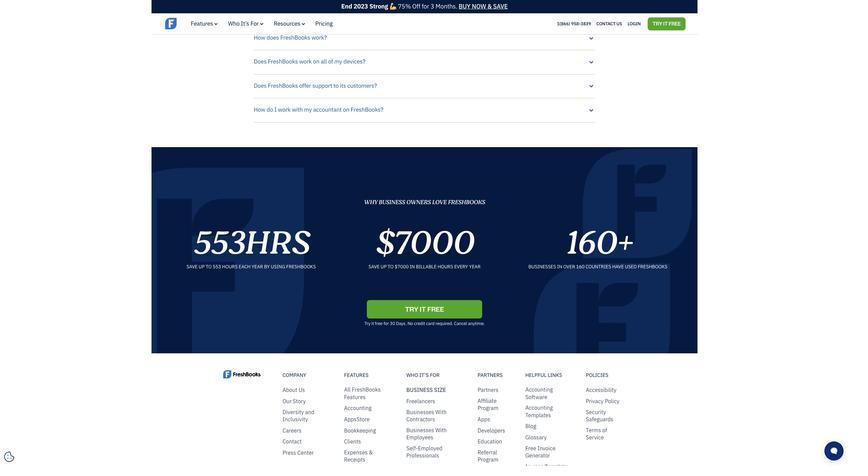 Task type: describe. For each thing, give the bounding box(es) containing it.
us for about us
[[299, 387, 305, 394]]

what
[[254, 10, 267, 17]]

0 horizontal spatial on
[[313, 58, 320, 65]]

diversity and inclusivity link
[[283, 409, 331, 423]]

diversity and inclusivity
[[283, 409, 315, 423]]

service
[[586, 434, 604, 441]]

freelancers link
[[407, 398, 435, 405]]

0 horizontal spatial who it's for link
[[228, 20, 264, 27]]

pricing link
[[316, 20, 333, 27]]

year inside $ 7000 save up to $7000 in billable hours every year
[[469, 264, 481, 270]]

does for does freshbooks offer support to its customers?
[[254, 82, 267, 89]]

all
[[344, 386, 351, 393]]

with
[[292, 106, 303, 113]]

free
[[428, 305, 444, 314]]

to
[[334, 82, 339, 89]]

$ 7000 save up to $7000 in billable hours every year
[[369, 219, 481, 270]]

clients link
[[344, 438, 361, 446]]

contact us link
[[597, 19, 623, 28]]

over
[[564, 264, 576, 270]]

helpful links link
[[526, 372, 573, 379]]

2023
[[354, 2, 368, 10]]

with for businesses with contractors
[[436, 409, 447, 416]]

affiliate program
[[478, 398, 499, 412]]

glossary
[[526, 434, 547, 441]]

support
[[313, 82, 332, 89]]

1 horizontal spatial on
[[343, 106, 350, 113]]

in inside 160+ businesses in over 160 countries have used freshbooks
[[558, 264, 563, 270]]

bookkeeping
[[344, 427, 376, 434]]

required.
[[436, 321, 453, 327]]

developers link
[[478, 427, 506, 434]]

cookie preferences image
[[4, 452, 14, 462]]

1 horizontal spatial for
[[422, 2, 430, 10]]

by
[[264, 264, 270, 270]]

free inside free invoice generator
[[526, 445, 537, 452]]

businesses for contractors
[[407, 409, 434, 416]]

with for businesses with employees
[[436, 427, 447, 434]]

0 vertical spatial features
[[191, 20, 213, 27]]

does
[[267, 34, 279, 41]]

who it's for for bottommost who it's for 'link'
[[407, 372, 440, 379]]

security safeguards link
[[586, 409, 626, 423]]

our
[[283, 398, 292, 405]]

us for contact us
[[617, 21, 623, 27]]

end 2023 strong 💪 75% off for 3 months. buy now & save
[[342, 2, 508, 10]]

story
[[293, 398, 306, 405]]

each
[[239, 264, 251, 270]]

try it free for 30 days. no credit card required. cancel anytime.
[[365, 321, 485, 327]]

login link
[[628, 19, 641, 28]]

1 horizontal spatial &
[[488, 2, 492, 10]]

160+
[[566, 219, 633, 267]]

no
[[408, 321, 413, 327]]

our story
[[283, 398, 306, 405]]

businesses for employees
[[407, 427, 434, 434]]

anytime.
[[468, 321, 485, 327]]

security safeguards
[[586, 409, 614, 423]]

press center link
[[283, 449, 314, 457]]

privacy policy
[[586, 398, 620, 405]]

accessibility
[[586, 387, 617, 394]]

1 vertical spatial who
[[407, 372, 418, 379]]

referral program link
[[478, 449, 512, 464]]

every
[[455, 264, 468, 270]]

helpful
[[526, 372, 547, 379]]

does for does freshbooks work on all of my devices?
[[254, 58, 267, 65]]

why
[[364, 198, 378, 206]]

try it free
[[653, 20, 681, 27]]

accounting for software
[[526, 386, 553, 393]]

resources
[[274, 20, 301, 27]]

freshbooks down the resources link
[[280, 34, 310, 41]]

about us
[[283, 387, 305, 394]]

policies link
[[586, 372, 626, 379]]

2 partners link from the top
[[478, 387, 499, 394]]

love
[[432, 198, 447, 206]]

employees
[[407, 434, 434, 441]]

2 horizontal spatial save
[[494, 2, 508, 10]]

customers?
[[348, 82, 377, 89]]

0 vertical spatial free
[[669, 20, 681, 27]]

security
[[586, 409, 606, 416]]

diversity
[[283, 409, 304, 416]]

days.
[[396, 321, 407, 327]]

accessibility link
[[586, 387, 617, 394]]

1 horizontal spatial freshbooks
[[448, 198, 485, 206]]

login
[[628, 21, 641, 27]]

inclusivity
[[283, 416, 308, 423]]

card
[[426, 321, 435, 327]]

pricing
[[316, 20, 333, 27]]

software?
[[303, 10, 328, 17]]

accounting templates
[[526, 404, 553, 419]]

about
[[283, 387, 298, 394]]

education
[[478, 438, 502, 445]]

business size
[[407, 387, 446, 394]]

in inside $ 7000 save up to $7000 in billable hours every year
[[410, 264, 415, 270]]

free
[[375, 321, 383, 327]]

templates
[[526, 412, 551, 419]]

center
[[298, 449, 314, 456]]

save for hrs
[[187, 264, 198, 270]]

0 horizontal spatial freshbooks logo image
[[165, 17, 218, 30]]

freshbooks?
[[351, 106, 384, 113]]

end
[[342, 2, 352, 10]]

1 vertical spatial it's
[[420, 372, 429, 379]]

save for 7000
[[369, 264, 380, 270]]

it
[[420, 305, 426, 314]]

free invoice generator link
[[526, 445, 573, 459]]

owners
[[407, 198, 431, 206]]

1 horizontal spatial work
[[299, 58, 312, 65]]

hours inside $ 7000 save up to $7000 in billable hours every year
[[438, 264, 454, 270]]

professionals
[[407, 452, 440, 459]]

1 vertical spatial for
[[384, 321, 389, 327]]

features inside all freshbooks features
[[344, 394, 366, 400]]

program for referral
[[478, 456, 499, 463]]

about us link
[[283, 387, 305, 394]]

freshbooks inside 553 hrs save up to 553 hours each year by using freshbooks
[[286, 264, 316, 270]]

helpful links
[[526, 372, 563, 379]]

company
[[283, 372, 307, 379]]

accounting link
[[344, 405, 372, 412]]

apps link
[[478, 416, 490, 423]]

up for 553
[[199, 264, 205, 270]]

1 vertical spatial features
[[344, 372, 369, 379]]

program for affiliate
[[478, 405, 499, 412]]

3
[[431, 2, 435, 10]]

how for how does freshbooks work?
[[254, 34, 266, 41]]

accounting for templates
[[526, 404, 553, 411]]

1 vertical spatial features link
[[344, 372, 393, 379]]

affiliate program link
[[478, 398, 512, 412]]

hrs
[[244, 219, 310, 267]]

company link
[[283, 372, 331, 379]]



Task type: locate. For each thing, give the bounding box(es) containing it.
freshbooks
[[448, 198, 485, 206], [286, 264, 316, 270], [638, 264, 668, 270]]

1 vertical spatial partners link
[[478, 387, 499, 394]]

business right why
[[379, 198, 405, 206]]

0 vertical spatial for
[[251, 20, 259, 27]]

businesses inside businesses with contractors
[[407, 409, 434, 416]]

0 horizontal spatial try
[[365, 321, 371, 327]]

employed
[[418, 445, 443, 452]]

1 horizontal spatial save
[[369, 264, 380, 270]]

who it's for inside 'link'
[[407, 372, 440, 379]]

year right every
[[469, 264, 481, 270]]

for up size
[[430, 372, 440, 379]]

on right "accountant"
[[343, 106, 350, 113]]

try it free link
[[367, 300, 483, 319]]

2 hours from the left
[[438, 264, 454, 270]]

1(866) 958-3839
[[557, 21, 591, 27]]

who it's for link up size
[[407, 372, 464, 379]]

my right with
[[304, 106, 312, 113]]

does freshbooks work on all of my devices?
[[254, 58, 366, 65]]

1 vertical spatial business
[[407, 387, 433, 394]]

for down what
[[251, 20, 259, 27]]

💪
[[390, 2, 397, 10]]

1 vertical spatial does
[[254, 82, 267, 89]]

buy
[[459, 2, 471, 10]]

with down the businesses with contractors link
[[436, 427, 447, 434]]

us left login
[[617, 21, 623, 27]]

1 businesses from the top
[[407, 409, 434, 416]]

553
[[193, 219, 245, 267], [213, 264, 221, 270]]

us up story
[[299, 387, 305, 394]]

1 vertical spatial my
[[304, 106, 312, 113]]

0 vertical spatial for
[[422, 2, 430, 10]]

2 to from the left
[[388, 264, 394, 270]]

accounting up appsstore
[[344, 405, 372, 412]]

with inside businesses with contractors
[[436, 409, 447, 416]]

1 horizontal spatial of
[[603, 427, 608, 434]]

my right the all
[[335, 58, 342, 65]]

does up do
[[254, 82, 267, 89]]

careers
[[283, 427, 302, 434]]

of right the all
[[328, 58, 333, 65]]

to inside 553 hrs save up to 553 hours each year by using freshbooks
[[206, 264, 212, 270]]

why business owners love freshbooks
[[364, 198, 485, 206]]

0 vertical spatial work
[[299, 58, 312, 65]]

0 vertical spatial partners
[[478, 372, 503, 379]]

1 year from the left
[[252, 264, 263, 270]]

of inside terms of service
[[603, 427, 608, 434]]

all freshbooks features
[[344, 386, 381, 400]]

it right login
[[664, 20, 668, 27]]

0 vertical spatial my
[[335, 58, 342, 65]]

0 horizontal spatial features link
[[191, 20, 218, 27]]

1 horizontal spatial freshbooks logo image
[[223, 370, 261, 379]]

1 horizontal spatial free
[[669, 20, 681, 27]]

1 horizontal spatial features link
[[344, 372, 393, 379]]

1 horizontal spatial hours
[[438, 264, 454, 270]]

business inside 'link'
[[407, 387, 433, 394]]

0 vertical spatial &
[[488, 2, 492, 10]]

how left do
[[254, 106, 266, 113]]

try for try it free for 30 days. no credit card required. cancel anytime.
[[365, 321, 371, 327]]

1 vertical spatial of
[[603, 427, 608, 434]]

0 vertical spatial features link
[[191, 20, 218, 27]]

1 vertical spatial partners
[[478, 387, 499, 394]]

work
[[299, 58, 312, 65], [278, 106, 291, 113]]

958-
[[572, 21, 581, 27]]

to for 553
[[206, 264, 212, 270]]

who it's for down what
[[228, 20, 259, 27]]

160
[[577, 264, 585, 270]]

year inside 553 hrs save up to 553 hours each year by using freshbooks
[[252, 264, 263, 270]]

0 horizontal spatial us
[[299, 387, 305, 394]]

appsstore
[[344, 416, 370, 423]]

0 vertical spatial freshbooks logo image
[[165, 17, 218, 30]]

0 horizontal spatial for
[[384, 321, 389, 327]]

1 vertical spatial try
[[365, 321, 371, 327]]

freshbooks left "offer"
[[268, 82, 298, 89]]

0 vertical spatial partners link
[[478, 372, 512, 379]]

0 horizontal spatial who
[[228, 20, 240, 27]]

business up freelancers on the bottom of page
[[407, 387, 433, 394]]

0 vertical spatial who it's for
[[228, 20, 259, 27]]

it left free
[[372, 321, 374, 327]]

7000
[[394, 219, 474, 267]]

for
[[251, 20, 259, 27], [430, 372, 440, 379]]

0 horizontal spatial free
[[526, 445, 537, 452]]

0 horizontal spatial up
[[199, 264, 205, 270]]

0 vertical spatial it's
[[241, 20, 249, 27]]

invoice
[[538, 445, 556, 452]]

businesses with employees link
[[407, 427, 464, 441]]

freshbooks right "using"
[[286, 264, 316, 270]]

try left free
[[365, 321, 371, 327]]

75%
[[398, 2, 411, 10]]

who it's for
[[228, 20, 259, 27], [407, 372, 440, 379]]

0 vertical spatial try
[[653, 20, 663, 27]]

does freshbooks offer support to its customers?
[[254, 82, 377, 89]]

1 vertical spatial who it's for link
[[407, 372, 464, 379]]

1(866) 958-3839 link
[[557, 21, 591, 27]]

1 program from the top
[[478, 405, 499, 412]]

1 horizontal spatial try
[[653, 20, 663, 27]]

appsstore link
[[344, 416, 370, 423]]

up for $
[[381, 264, 387, 270]]

0 vertical spatial on
[[313, 58, 320, 65]]

553 hrs save up to 553 hours each year by using freshbooks
[[187, 219, 316, 270]]

1 horizontal spatial it
[[664, 20, 668, 27]]

2 how from the top
[[254, 106, 266, 113]]

affiliate
[[478, 398, 497, 404]]

$7000
[[395, 264, 409, 270]]

hours left every
[[438, 264, 454, 270]]

freshbooks right used
[[638, 264, 668, 270]]

who it's for for left who it's for 'link'
[[228, 20, 259, 27]]

on
[[313, 58, 320, 65], [343, 106, 350, 113]]

try for try it free
[[653, 20, 663, 27]]

devices?
[[344, 58, 366, 65]]

our story link
[[283, 398, 306, 405]]

1 vertical spatial for
[[430, 372, 440, 379]]

2 year from the left
[[469, 264, 481, 270]]

1 horizontal spatial my
[[335, 58, 342, 65]]

for left 30
[[384, 321, 389, 327]]

used
[[625, 264, 637, 270]]

resources link
[[274, 20, 305, 27]]

freshbooks inside 160+ businesses in over 160 countries have used freshbooks
[[638, 264, 668, 270]]

2 up from the left
[[381, 264, 387, 270]]

freshbooks for does freshbooks offer support to its customers?
[[268, 82, 298, 89]]

accounting templates link
[[526, 404, 573, 419]]

links
[[548, 372, 563, 379]]

up inside $ 7000 save up to $7000 in billable hours every year
[[381, 264, 387, 270]]

1 vertical spatial it
[[372, 321, 374, 327]]

0 horizontal spatial to
[[206, 264, 212, 270]]

with
[[436, 409, 447, 416], [436, 427, 447, 434]]

1 horizontal spatial who it's for
[[407, 372, 440, 379]]

hours left each
[[222, 264, 238, 270]]

1 horizontal spatial business
[[407, 387, 433, 394]]

2 partners from the top
[[478, 387, 499, 394]]

program inside affiliate program link
[[478, 405, 499, 412]]

1 horizontal spatial who it's for link
[[407, 372, 464, 379]]

0 vertical spatial contact
[[597, 21, 616, 27]]

all freshbooks features link
[[344, 386, 393, 401]]

businesses up the contractors
[[407, 409, 434, 416]]

partners link
[[478, 372, 512, 379], [478, 387, 499, 394]]

1 with from the top
[[436, 409, 447, 416]]

freshbooks down how does freshbooks work?
[[268, 58, 298, 65]]

0 vertical spatial who
[[228, 20, 240, 27]]

0 horizontal spatial for
[[251, 20, 259, 27]]

try right login
[[653, 20, 663, 27]]

0 horizontal spatial contact
[[283, 438, 302, 445]]

freshbooks for all freshbooks features
[[352, 386, 381, 393]]

try
[[405, 305, 419, 314]]

program down referral
[[478, 456, 499, 463]]

for left the 3
[[422, 2, 430, 10]]

1 horizontal spatial who
[[407, 372, 418, 379]]

0 horizontal spatial my
[[304, 106, 312, 113]]

1 horizontal spatial contact
[[597, 21, 616, 27]]

bookkeeping link
[[344, 427, 376, 434]]

program down affiliate
[[478, 405, 499, 412]]

program inside referral program link
[[478, 456, 499, 463]]

with inside businesses with employees
[[436, 427, 447, 434]]

partners for 2nd partners link from the top of the page
[[478, 387, 499, 394]]

2 does from the top
[[254, 82, 267, 89]]

0 horizontal spatial of
[[328, 58, 333, 65]]

blog
[[526, 423, 537, 430]]

& right 'expenses'
[[369, 449, 373, 456]]

2 program from the top
[[478, 456, 499, 463]]

2 horizontal spatial freshbooks
[[638, 264, 668, 270]]

try it free link
[[648, 17, 686, 30]]

contact for contact us
[[597, 21, 616, 27]]

in left over
[[558, 264, 563, 270]]

save inside $ 7000 save up to $7000 in billable hours every year
[[369, 264, 380, 270]]

how for how do i work with my accountant on freshbooks?
[[254, 106, 266, 113]]

1 horizontal spatial it's
[[420, 372, 429, 379]]

does
[[254, 58, 267, 65], [254, 82, 267, 89]]

0 vertical spatial business
[[379, 198, 405, 206]]

up inside 553 hrs save up to 553 hours each year by using freshbooks
[[199, 264, 205, 270]]

size
[[434, 387, 446, 394]]

0 vertical spatial it
[[664, 20, 668, 27]]

0 vertical spatial does
[[254, 58, 267, 65]]

hours inside 553 hrs save up to 553 hours each year by using freshbooks
[[222, 264, 238, 270]]

0 vertical spatial businesses
[[407, 409, 434, 416]]

businesses up employees
[[407, 427, 434, 434]]

freshbooks for does freshbooks work on all of my devices?
[[268, 58, 298, 65]]

contractors
[[407, 416, 435, 423]]

terms of service link
[[586, 427, 626, 441]]

businesses
[[407, 409, 434, 416], [407, 427, 434, 434]]

1 vertical spatial &
[[369, 449, 373, 456]]

generator
[[526, 452, 551, 459]]

0 horizontal spatial &
[[369, 449, 373, 456]]

partners
[[478, 372, 503, 379], [478, 387, 499, 394]]

0 vertical spatial how
[[254, 34, 266, 41]]

1 vertical spatial with
[[436, 427, 447, 434]]

contact down careers link
[[283, 438, 302, 445]]

freshbooks right all
[[352, 386, 381, 393]]

freshbooks inside all freshbooks features
[[352, 386, 381, 393]]

& inside expenses & receipts
[[369, 449, 373, 456]]

terms of service
[[586, 427, 608, 441]]

0 horizontal spatial it's
[[241, 20, 249, 27]]

with down size
[[436, 409, 447, 416]]

cancel
[[454, 321, 467, 327]]

freelancers
[[407, 398, 435, 405]]

1 horizontal spatial up
[[381, 264, 387, 270]]

0 horizontal spatial year
[[252, 264, 263, 270]]

do
[[267, 106, 273, 113]]

accounting up templates
[[526, 404, 553, 411]]

it for free
[[372, 321, 374, 327]]

safeguards
[[586, 416, 614, 423]]

months.
[[436, 2, 458, 10]]

us
[[617, 21, 623, 27], [299, 387, 305, 394]]

2 vertical spatial features
[[344, 394, 366, 400]]

freshbooks right love
[[448, 198, 485, 206]]

0 horizontal spatial it
[[372, 321, 374, 327]]

clients
[[344, 438, 361, 445]]

1 hours from the left
[[222, 264, 238, 270]]

press
[[283, 449, 296, 456]]

it for free
[[664, 20, 668, 27]]

how left does
[[254, 34, 266, 41]]

save inside 553 hrs save up to 553 hours each year by using freshbooks
[[187, 264, 198, 270]]

0 vertical spatial us
[[617, 21, 623, 27]]

year left by
[[252, 264, 263, 270]]

strong
[[370, 2, 388, 10]]

1 horizontal spatial to
[[388, 264, 394, 270]]

1 horizontal spatial for
[[430, 372, 440, 379]]

1 up from the left
[[199, 264, 205, 270]]

1 vertical spatial businesses
[[407, 427, 434, 434]]

apps
[[478, 416, 490, 423]]

businesses inside businesses with employees
[[407, 427, 434, 434]]

work right i
[[278, 106, 291, 113]]

1 to from the left
[[206, 264, 212, 270]]

2 with from the top
[[436, 427, 447, 434]]

accounting
[[274, 10, 302, 17]]

expenses & receipts
[[344, 449, 373, 463]]

expenses
[[344, 449, 368, 456]]

0 vertical spatial of
[[328, 58, 333, 65]]

credit
[[414, 321, 425, 327]]

0 vertical spatial with
[[436, 409, 447, 416]]

accounting up the software
[[526, 386, 553, 393]]

to for $
[[388, 264, 394, 270]]

1 in from the left
[[410, 264, 415, 270]]

how do i work with my accountant on freshbooks?
[[254, 106, 384, 113]]

0 horizontal spatial hours
[[222, 264, 238, 270]]

0 horizontal spatial in
[[410, 264, 415, 270]]

press center
[[283, 449, 314, 456]]

1 partners from the top
[[478, 372, 503, 379]]

work?
[[312, 34, 327, 41]]

1 how from the top
[[254, 34, 266, 41]]

1 vertical spatial work
[[278, 106, 291, 113]]

off
[[413, 2, 421, 10]]

0 horizontal spatial who it's for
[[228, 20, 259, 27]]

partners for second partners link from the bottom
[[478, 372, 503, 379]]

0 vertical spatial program
[[478, 405, 499, 412]]

1 vertical spatial us
[[299, 387, 305, 394]]

education link
[[478, 438, 502, 446]]

2 businesses from the top
[[407, 427, 434, 434]]

business
[[379, 198, 405, 206], [407, 387, 433, 394]]

0 horizontal spatial work
[[278, 106, 291, 113]]

1 partners link from the top
[[478, 372, 512, 379]]

cookie consent banner dialog
[[5, 382, 108, 461]]

accountant
[[313, 106, 342, 113]]

1 vertical spatial program
[[478, 456, 499, 463]]

who it's for link down what
[[228, 20, 264, 27]]

1 horizontal spatial year
[[469, 264, 481, 270]]

accounting software link
[[526, 386, 573, 401]]

work left the all
[[299, 58, 312, 65]]

1 vertical spatial on
[[343, 106, 350, 113]]

1 vertical spatial contact
[[283, 438, 302, 445]]

who it's for up business size at the bottom
[[407, 372, 440, 379]]

its
[[340, 82, 346, 89]]

1 vertical spatial how
[[254, 106, 266, 113]]

0 horizontal spatial freshbooks
[[286, 264, 316, 270]]

contact for contact
[[283, 438, 302, 445]]

1 does from the top
[[254, 58, 267, 65]]

2 in from the left
[[558, 264, 563, 270]]

is
[[269, 10, 273, 17]]

1 horizontal spatial in
[[558, 264, 563, 270]]

who
[[228, 20, 240, 27], [407, 372, 418, 379]]

of right terms at the right bottom
[[603, 427, 608, 434]]

30
[[390, 321, 395, 327]]

contact right 3839
[[597, 21, 616, 27]]

in right $7000 at left bottom
[[410, 264, 415, 270]]

0 horizontal spatial save
[[187, 264, 198, 270]]

does down does
[[254, 58, 267, 65]]

to inside $ 7000 save up to $7000 in billable hours every year
[[388, 264, 394, 270]]

have
[[613, 264, 624, 270]]

& right now
[[488, 2, 492, 10]]

1 vertical spatial freshbooks logo image
[[223, 370, 261, 379]]

freshbooks logo image
[[165, 17, 218, 30], [223, 370, 261, 379]]

on left the all
[[313, 58, 320, 65]]



Task type: vqa. For each thing, say whether or not it's contained in the screenshot.


